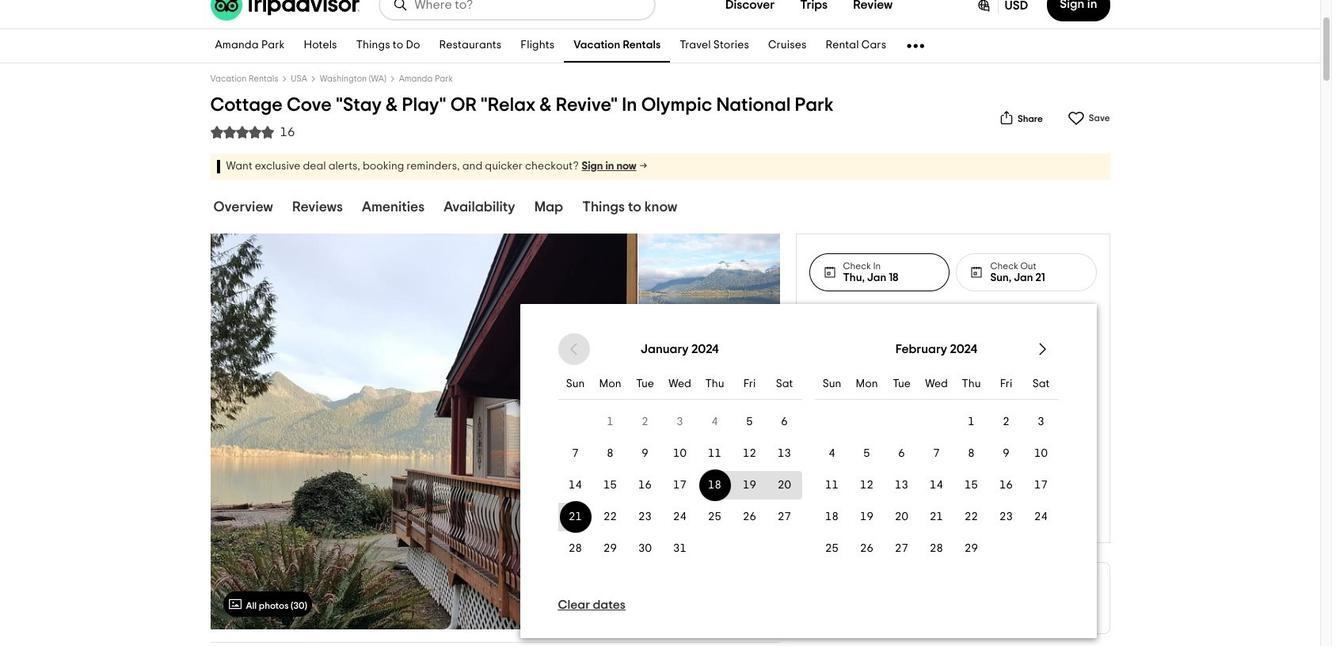 Task type: describe. For each thing, give the bounding box(es) containing it.
entering the driveway at cottage cove image
[[210, 234, 638, 630]]

tripadvisor image
[[210, 0, 359, 21]]

Search search field
[[415, 0, 641, 12]]

2 grid from the left
[[815, 330, 1059, 568]]

carousel of images figure
[[210, 234, 638, 630]]

moon rising from behind the majestic mountains. view from deck image
[[638, 366, 780, 497]]



Task type: locate. For each thing, give the bounding box(es) containing it.
1 horizontal spatial row group
[[815, 408, 1059, 563]]

5.0 of 5 bubbles. 16 reviews element
[[210, 124, 834, 141]]

row group for second "grid" from the left
[[815, 408, 1059, 563]]

family of ducks passing by cottage cove image
[[638, 499, 780, 630]]

tab list
[[191, 192, 1129, 227]]

search image
[[393, 0, 408, 13]]

0 horizontal spatial grid
[[558, 330, 802, 568]]

november view of lake quinault image
[[638, 234, 780, 365]]

0 horizontal spatial row group
[[558, 408, 802, 563]]

row group for second "grid" from the right
[[558, 408, 802, 563]]

grid
[[558, 330, 802, 568], [815, 330, 1059, 568]]

previous month image
[[564, 340, 583, 359]]

next month image
[[1033, 340, 1052, 359]]

row
[[558, 370, 802, 400], [815, 370, 1059, 400], [558, 408, 802, 436], [815, 408, 1059, 436], [558, 440, 802, 468], [815, 440, 1059, 468], [558, 471, 802, 500], [815, 471, 1059, 500], [558, 503, 802, 532], [815, 503, 1059, 532], [558, 535, 802, 563], [815, 535, 1059, 563]]

1 row group from the left
[[558, 408, 802, 563]]

row group
[[558, 408, 802, 563], [815, 408, 1059, 563]]

1 grid from the left
[[558, 330, 802, 568]]

1 horizontal spatial grid
[[815, 330, 1059, 568]]

None search field
[[380, 0, 654, 19]]

2 row group from the left
[[815, 408, 1059, 563]]



Task type: vqa. For each thing, say whether or not it's contained in the screenshot.
View inside 'button'
no



